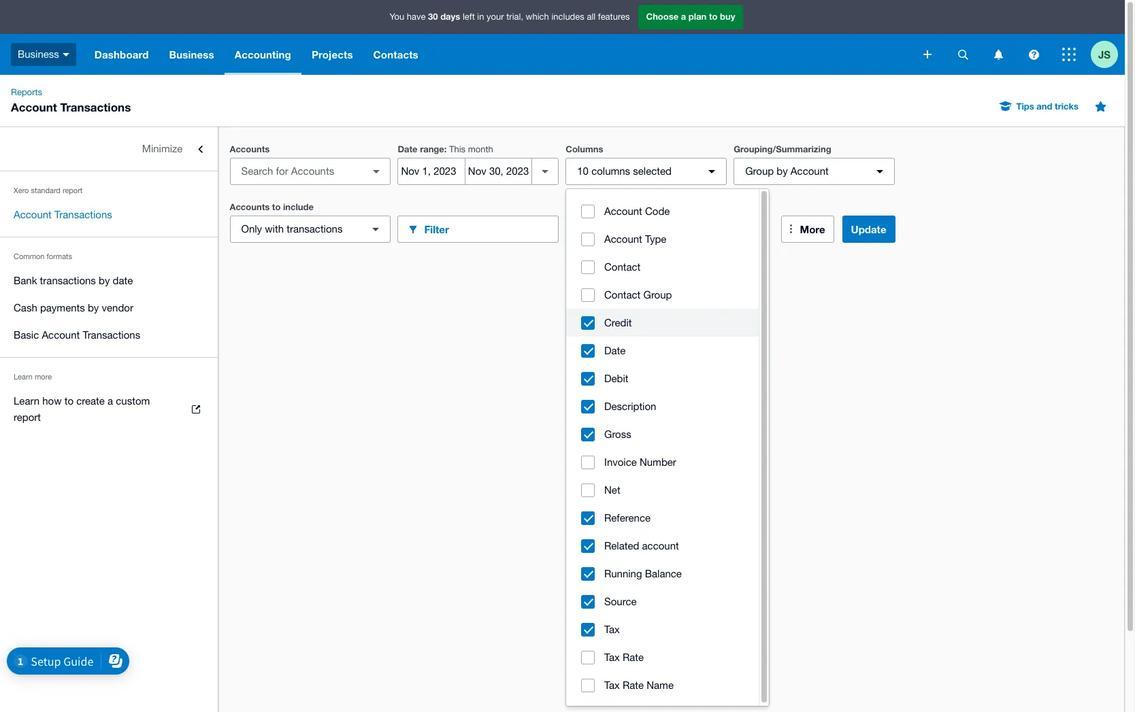 Task type: locate. For each thing, give the bounding box(es) containing it.
transactions down cash payments by vendor link
[[83, 329, 140, 341]]

tax inside tax rate name "button"
[[604, 680, 620, 691]]

2 vertical spatial transactions
[[83, 329, 140, 341]]

1 horizontal spatial svg image
[[1062, 48, 1076, 61]]

date button
[[566, 337, 759, 365]]

create
[[76, 395, 105, 407]]

0 vertical spatial a
[[681, 11, 686, 22]]

1 horizontal spatial date
[[604, 345, 626, 357]]

transactions
[[60, 100, 131, 114], [54, 209, 112, 220], [83, 329, 140, 341]]

1 horizontal spatial report
[[63, 186, 83, 195]]

1 vertical spatial rate
[[623, 680, 644, 691]]

learn down learn more
[[14, 395, 40, 407]]

2 vertical spatial by
[[88, 302, 99, 314]]

rate inside tax rate name "button"
[[623, 680, 644, 691]]

svg image up tips and tricks button
[[1029, 49, 1039, 60]]

more button
[[781, 216, 834, 243]]

0 horizontal spatial a
[[108, 395, 113, 407]]

1 tax from the top
[[604, 624, 620, 636]]

transactions for reports account transactions
[[60, 100, 131, 114]]

number
[[640, 457, 676, 468]]

svg image left js
[[1062, 48, 1076, 61]]

1 vertical spatial tax
[[604, 652, 620, 664]]

1 horizontal spatial to
[[272, 201, 281, 212]]

reports
[[11, 87, 42, 97]]

how
[[42, 395, 62, 407]]

tax button
[[566, 616, 759, 644]]

Select start date field
[[398, 159, 465, 184]]

None field
[[230, 158, 391, 185]]

0 vertical spatial to
[[709, 11, 718, 22]]

1 horizontal spatial business
[[169, 48, 214, 61]]

Select end date field
[[465, 159, 532, 184]]

description button
[[566, 393, 759, 421]]

3 tax from the top
[[604, 680, 620, 691]]

learn for learn how to create a custom report
[[14, 395, 40, 407]]

report down learn more
[[14, 412, 41, 423]]

transactions inside reports account transactions
[[60, 100, 131, 114]]

date for date range : this month
[[398, 144, 418, 154]]

group up the credit button
[[643, 289, 672, 301]]

group by account button
[[734, 158, 895, 185]]

tax rate name
[[604, 680, 674, 691]]

include
[[283, 201, 314, 212]]

accounts up the only
[[230, 201, 270, 212]]

0 vertical spatial contact
[[604, 261, 641, 273]]

source
[[604, 596, 637, 608]]

this
[[449, 144, 466, 154]]

group down grouping/summarizing on the top right
[[745, 165, 774, 177]]

js
[[1098, 48, 1111, 60]]

2 horizontal spatial to
[[709, 11, 718, 22]]

rate inside tax rate button
[[623, 652, 644, 664]]

navigation
[[84, 34, 914, 75]]

10
[[577, 165, 589, 177]]

0 vertical spatial learn
[[14, 373, 33, 381]]

0 horizontal spatial report
[[14, 412, 41, 423]]

by left date
[[99, 275, 110, 287]]

projects button
[[301, 34, 363, 75]]

1 vertical spatial group
[[643, 289, 672, 301]]

contact button
[[566, 253, 759, 281]]

date
[[398, 144, 418, 154], [604, 345, 626, 357]]

report up account transactions
[[63, 186, 83, 195]]

1 accounts from the top
[[230, 144, 270, 154]]

bank transactions by date link
[[0, 267, 218, 295]]

2 rate from the top
[[623, 680, 644, 691]]

more
[[800, 223, 825, 235]]

accounts up the search for accounts text field
[[230, 144, 270, 154]]

account
[[11, 100, 57, 114], [791, 165, 829, 177], [604, 206, 642, 217], [14, 209, 52, 220], [604, 233, 642, 245], [42, 329, 80, 341]]

tips and tricks
[[1016, 101, 1079, 112]]

business button
[[0, 34, 84, 75], [159, 34, 224, 75]]

accounts to include
[[230, 201, 314, 212]]

list box
[[566, 189, 759, 708]]

account type button
[[566, 225, 759, 253]]

transactions down include
[[287, 223, 343, 235]]

by for vendor
[[88, 302, 99, 314]]

0 vertical spatial tax
[[604, 624, 620, 636]]

tax for tax
[[604, 624, 620, 636]]

a left "plan"
[[681, 11, 686, 22]]

dashboard link
[[84, 34, 159, 75]]

2 vertical spatial tax
[[604, 680, 620, 691]]

to left buy
[[709, 11, 718, 22]]

account inside popup button
[[791, 165, 829, 177]]

0 horizontal spatial transactions
[[40, 275, 96, 287]]

contact inside "button"
[[604, 289, 641, 301]]

transactions for basic account transactions
[[83, 329, 140, 341]]

accounts for accounts
[[230, 144, 270, 154]]

to left include
[[272, 201, 281, 212]]

account down payments
[[42, 329, 80, 341]]

rate up tax rate name on the bottom
[[623, 652, 644, 664]]

contact inside button
[[604, 261, 641, 273]]

related account
[[604, 540, 679, 552]]

account transactions link
[[0, 201, 218, 229]]

0 vertical spatial accounts
[[230, 144, 270, 154]]

contact down account type
[[604, 261, 641, 273]]

choose
[[646, 11, 679, 22]]

1 horizontal spatial business button
[[159, 34, 224, 75]]

1 vertical spatial date
[[604, 345, 626, 357]]

and
[[1037, 101, 1052, 112]]

transactions down formats
[[40, 275, 96, 287]]

0 horizontal spatial group
[[643, 289, 672, 301]]

svg image
[[958, 49, 968, 60], [994, 49, 1003, 60], [923, 50, 932, 59], [63, 53, 69, 56]]

accounts
[[230, 144, 270, 154], [230, 201, 270, 212]]

contact up credit
[[604, 289, 641, 301]]

minimize
[[142, 143, 183, 154]]

1 vertical spatial to
[[272, 201, 281, 212]]

business inside navigation
[[169, 48, 214, 61]]

0 vertical spatial by
[[777, 165, 788, 177]]

tax up tax rate name on the bottom
[[604, 652, 620, 664]]

0 vertical spatial rate
[[623, 652, 644, 664]]

debit
[[604, 373, 629, 384]]

account transactions
[[14, 209, 112, 220]]

date left range
[[398, 144, 418, 154]]

group
[[566, 189, 769, 708]]

2 learn from the top
[[14, 395, 40, 407]]

:
[[444, 144, 447, 154]]

0 vertical spatial group
[[745, 165, 774, 177]]

to right how
[[64, 395, 74, 407]]

1 horizontal spatial group
[[745, 165, 774, 177]]

1 vertical spatial a
[[108, 395, 113, 407]]

update
[[851, 223, 886, 235]]

2 accounts from the top
[[230, 201, 270, 212]]

payments
[[40, 302, 85, 314]]

svg image
[[1062, 48, 1076, 61], [1029, 49, 1039, 60]]

cash payments by vendor link
[[0, 295, 218, 322]]

0 vertical spatial report
[[63, 186, 83, 195]]

1 rate from the top
[[623, 652, 644, 664]]

learn how to create a custom report
[[14, 395, 150, 423]]

by down grouping/summarizing on the top right
[[777, 165, 788, 177]]

group
[[745, 165, 774, 177], [643, 289, 672, 301]]

1 vertical spatial transactions
[[54, 209, 112, 220]]

standard
[[31, 186, 60, 195]]

update button
[[842, 216, 895, 243]]

1 vertical spatial transactions
[[40, 275, 96, 287]]

2 vertical spatial to
[[64, 395, 74, 407]]

account inside reports account transactions
[[11, 100, 57, 114]]

reports link
[[5, 86, 48, 99]]

tax down tax rate
[[604, 680, 620, 691]]

have
[[407, 12, 426, 22]]

0 horizontal spatial business button
[[0, 34, 84, 75]]

balance
[[645, 568, 682, 580]]

1 vertical spatial accounts
[[230, 201, 270, 212]]

10 columns selected
[[577, 165, 672, 177]]

date inside date button
[[604, 345, 626, 357]]

account down grouping/summarizing on the top right
[[791, 165, 829, 177]]

2 tax from the top
[[604, 652, 620, 664]]

date up debit on the bottom
[[604, 345, 626, 357]]

banner
[[0, 0, 1125, 75]]

learn for learn more
[[14, 373, 33, 381]]

projects
[[312, 48, 353, 61]]

rate for tax rate
[[623, 652, 644, 664]]

days
[[440, 11, 460, 22]]

by left vendor
[[88, 302, 99, 314]]

to
[[709, 11, 718, 22], [272, 201, 281, 212], [64, 395, 74, 407]]

tax inside tax rate button
[[604, 652, 620, 664]]

0 vertical spatial date
[[398, 144, 418, 154]]

learn left "more"
[[14, 373, 33, 381]]

1 vertical spatial contact
[[604, 289, 641, 301]]

transactions inside account transactions link
[[54, 209, 112, 220]]

account down reports link
[[11, 100, 57, 114]]

xero
[[14, 186, 29, 195]]

related
[[604, 540, 639, 552]]

transactions inside popup button
[[287, 223, 343, 235]]

learn inside learn how to create a custom report
[[14, 395, 40, 407]]

transactions
[[287, 223, 343, 235], [40, 275, 96, 287]]

business
[[18, 48, 59, 60], [169, 48, 214, 61]]

all
[[587, 12, 596, 22]]

0 horizontal spatial date
[[398, 144, 418, 154]]

0 horizontal spatial to
[[64, 395, 74, 407]]

1 vertical spatial by
[[99, 275, 110, 287]]

1 contact from the top
[[604, 261, 641, 273]]

0 vertical spatial transactions
[[60, 100, 131, 114]]

choose a plan to buy
[[646, 11, 735, 22]]

1 vertical spatial report
[[14, 412, 41, 423]]

2 contact from the top
[[604, 289, 641, 301]]

1 horizontal spatial transactions
[[287, 223, 343, 235]]

contact
[[604, 261, 641, 273], [604, 289, 641, 301]]

transactions inside basic account transactions link
[[83, 329, 140, 341]]

a right create
[[108, 395, 113, 407]]

navigation containing dashboard
[[84, 34, 914, 75]]

tips and tricks button
[[992, 95, 1087, 117]]

reports account transactions
[[11, 87, 131, 114]]

invoice number
[[604, 457, 676, 468]]

1 vertical spatial learn
[[14, 395, 40, 407]]

0 vertical spatial transactions
[[287, 223, 343, 235]]

features
[[598, 12, 630, 22]]

account down the xero
[[14, 209, 52, 220]]

tax down source
[[604, 624, 620, 636]]

rate left name on the bottom of the page
[[623, 680, 644, 691]]

running balance
[[604, 568, 682, 580]]

columns
[[566, 144, 603, 154]]

tax inside tax button
[[604, 624, 620, 636]]

learn more
[[14, 373, 52, 381]]

running balance button
[[566, 560, 759, 588]]

only with transactions
[[241, 223, 343, 235]]

rate
[[623, 652, 644, 664], [623, 680, 644, 691]]

formats
[[47, 252, 72, 261]]

1 learn from the top
[[14, 373, 33, 381]]

transactions down xero standard report
[[54, 209, 112, 220]]

transactions up minimize button
[[60, 100, 131, 114]]



Task type: vqa. For each thing, say whether or not it's contained in the screenshot.
first Accounts from the top of the page
yes



Task type: describe. For each thing, give the bounding box(es) containing it.
contacts
[[373, 48, 418, 61]]

account code
[[604, 206, 670, 217]]

more
[[35, 373, 52, 381]]

filter button
[[398, 216, 559, 243]]

account code button
[[566, 197, 759, 225]]

gross
[[604, 429, 631, 440]]

gross button
[[566, 421, 759, 448]]

in
[[477, 12, 484, 22]]

basic
[[14, 329, 39, 341]]

basic account transactions
[[14, 329, 140, 341]]

account type
[[604, 233, 667, 245]]

open image
[[363, 158, 390, 185]]

range
[[420, 144, 444, 154]]

net
[[604, 485, 620, 496]]

contact group
[[604, 289, 672, 301]]

list of convenience dates image
[[532, 158, 559, 185]]

tax for tax rate name
[[604, 680, 620, 691]]

tax rate button
[[566, 644, 759, 672]]

only
[[241, 223, 262, 235]]

related account button
[[566, 532, 759, 560]]

contact for contact group
[[604, 289, 641, 301]]

basic account transactions link
[[0, 322, 218, 349]]

type
[[645, 233, 667, 245]]

account down account code
[[604, 233, 642, 245]]

group inside "button"
[[643, 289, 672, 301]]

1 horizontal spatial a
[[681, 11, 686, 22]]

contact for contact
[[604, 261, 641, 273]]

group containing account code
[[566, 189, 769, 708]]

tricks
[[1055, 101, 1079, 112]]

xero standard report
[[14, 186, 83, 195]]

to inside learn how to create a custom report
[[64, 395, 74, 407]]

plan
[[689, 11, 707, 22]]

running
[[604, 568, 642, 580]]

remove from favorites image
[[1087, 93, 1114, 120]]

invoice
[[604, 457, 637, 468]]

filter
[[424, 223, 449, 235]]

account
[[642, 540, 679, 552]]

banner containing js
[[0, 0, 1125, 75]]

date
[[113, 275, 133, 287]]

includes
[[552, 12, 584, 22]]

buy
[[720, 11, 735, 22]]

tax for tax rate
[[604, 652, 620, 664]]

js button
[[1091, 34, 1125, 75]]

vendor
[[102, 302, 133, 314]]

reference button
[[566, 504, 759, 532]]

by inside popup button
[[777, 165, 788, 177]]

dashboard
[[94, 48, 149, 61]]

with
[[265, 223, 284, 235]]

only with transactions button
[[230, 216, 391, 243]]

tax rate
[[604, 652, 644, 664]]

date for date
[[604, 345, 626, 357]]

code
[[645, 206, 670, 217]]

you have 30 days left in your trial, which includes all features
[[390, 11, 630, 22]]

accounting button
[[224, 34, 301, 75]]

month
[[468, 144, 493, 154]]

1 business button from the left
[[0, 34, 84, 75]]

0 horizontal spatial business
[[18, 48, 59, 60]]

list box containing account code
[[566, 189, 759, 708]]

credit button
[[566, 309, 759, 337]]

custom
[[116, 395, 150, 407]]

trial,
[[506, 12, 523, 22]]

account up account type
[[604, 206, 642, 217]]

cash payments by vendor
[[14, 302, 133, 314]]

minimize button
[[0, 135, 218, 163]]

Search for Accounts text field
[[230, 159, 366, 184]]

bank transactions by date
[[14, 275, 133, 287]]

0 horizontal spatial svg image
[[1029, 49, 1039, 60]]

report inside learn how to create a custom report
[[14, 412, 41, 423]]

common formats
[[14, 252, 72, 261]]

left
[[463, 12, 475, 22]]

accounts for accounts to include
[[230, 201, 270, 212]]

debit button
[[566, 365, 759, 393]]

contacts button
[[363, 34, 429, 75]]

common
[[14, 252, 45, 261]]

invoice number button
[[566, 448, 759, 476]]

source button
[[566, 588, 759, 616]]

tax rate name button
[[566, 672, 759, 700]]

learn how to create a custom report link
[[0, 388, 218, 431]]

group by account
[[745, 165, 829, 177]]

2 business button from the left
[[159, 34, 224, 75]]

name
[[647, 680, 674, 691]]

a inside learn how to create a custom report
[[108, 395, 113, 407]]

columns
[[591, 165, 630, 177]]

reference
[[604, 512, 651, 524]]

bank
[[14, 275, 37, 287]]

group inside popup button
[[745, 165, 774, 177]]

by for date
[[99, 275, 110, 287]]

rate for tax rate name
[[623, 680, 644, 691]]



